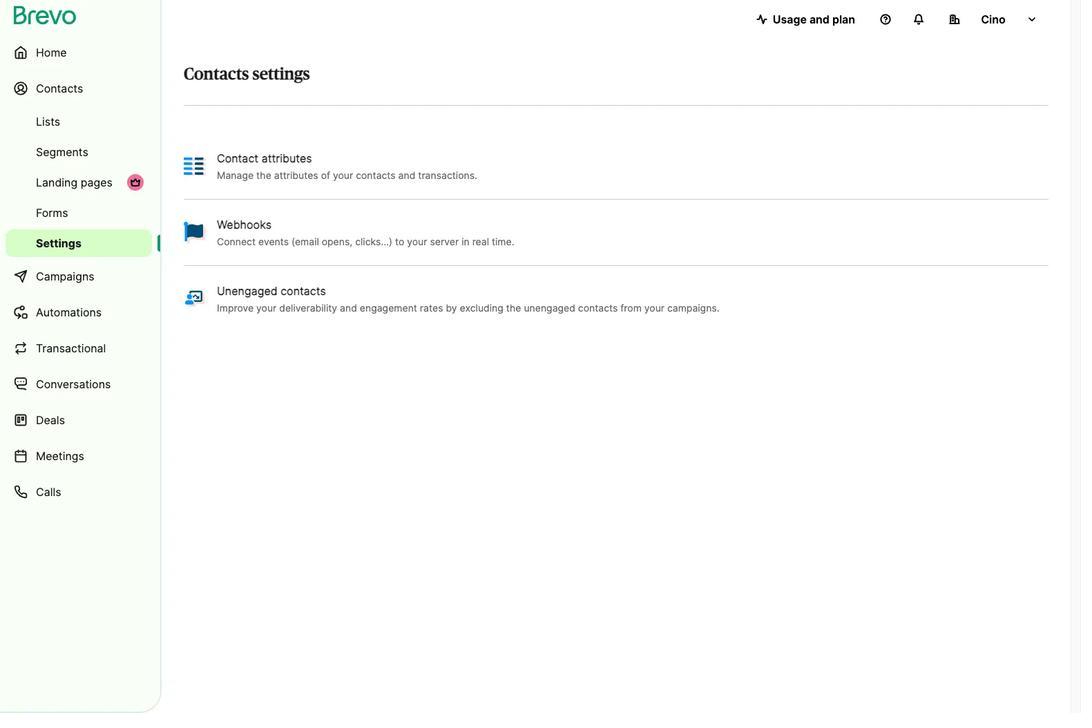 Task type: describe. For each thing, give the bounding box(es) containing it.
rates
[[420, 302, 443, 313]]

and inside contact attributes manage the attributes of your contacts and transactions.
[[399, 169, 416, 181]]

usage and plan button
[[746, 6, 867, 33]]

campaigns
[[36, 270, 94, 283]]

contact
[[217, 151, 259, 165]]

deals
[[36, 413, 65, 427]]

deals link
[[6, 404, 152, 437]]

home
[[36, 46, 67, 59]]

usage
[[773, 12, 807, 26]]

events
[[258, 235, 289, 247]]

of
[[321, 169, 330, 181]]

and inside button
[[810, 12, 830, 26]]

home link
[[6, 36, 152, 69]]

2 horizontal spatial contacts
[[578, 302, 618, 313]]

to
[[395, 235, 405, 247]]

(email
[[292, 235, 319, 247]]

server
[[430, 235, 459, 247]]

in
[[462, 235, 470, 247]]

improve
[[217, 302, 254, 313]]

meetings
[[36, 449, 84, 463]]

transactional link
[[6, 332, 152, 365]]

from
[[621, 302, 642, 313]]

your down unengaged
[[256, 302, 277, 313]]

unengaged
[[524, 302, 576, 313]]

0 vertical spatial attributes
[[262, 151, 312, 165]]

calls
[[36, 485, 61, 499]]

contacts for contacts settings
[[184, 66, 249, 83]]

0 horizontal spatial contacts
[[281, 284, 326, 298]]

the inside unengaged contacts improve your deliverability and engagement rates by excluding the unengaged contacts from your campaigns.
[[506, 302, 521, 313]]

plan
[[833, 12, 856, 26]]

settings link
[[6, 229, 152, 257]]

segments
[[36, 145, 88, 159]]

lists
[[36, 115, 60, 129]]

real
[[473, 235, 489, 247]]

manage
[[217, 169, 254, 181]]

segments link
[[6, 138, 152, 166]]

pages
[[81, 176, 113, 189]]

usage and plan
[[773, 12, 856, 26]]

connect
[[217, 235, 256, 247]]

landing pages
[[36, 176, 113, 189]]

contacts for contacts
[[36, 82, 83, 95]]

opens,
[[322, 235, 353, 247]]

meetings link
[[6, 440, 152, 473]]

automations
[[36, 306, 102, 319]]

webhooks connect events (email opens, clicks…) to your server in real time.
[[217, 217, 515, 247]]



Task type: vqa. For each thing, say whether or not it's contained in the screenshot.
the Core
no



Task type: locate. For each thing, give the bounding box(es) containing it.
cino
[[982, 12, 1006, 26]]

your inside contact attributes manage the attributes of your contacts and transactions.
[[333, 169, 353, 181]]

webhooks
[[217, 217, 272, 231]]

cino button
[[939, 6, 1049, 33]]

and left transactions.
[[399, 169, 416, 181]]

contacts link
[[6, 72, 152, 105]]

2 vertical spatial contacts
[[578, 302, 618, 313]]

automations link
[[6, 296, 152, 329]]

1 vertical spatial contacts
[[281, 284, 326, 298]]

2 horizontal spatial and
[[810, 12, 830, 26]]

0 horizontal spatial the
[[256, 169, 272, 181]]

2 vertical spatial and
[[340, 302, 357, 313]]

the right manage
[[256, 169, 272, 181]]

engagement
[[360, 302, 417, 313]]

deliverability
[[279, 302, 337, 313]]

contacts inside contact attributes manage the attributes of your contacts and transactions.
[[356, 169, 396, 181]]

campaigns link
[[6, 260, 152, 293]]

attributes
[[262, 151, 312, 165], [274, 169, 318, 181]]

transactional
[[36, 341, 106, 355]]

0 vertical spatial the
[[256, 169, 272, 181]]

left___rvooi image
[[130, 177, 141, 188]]

the right excluding
[[506, 302, 521, 313]]

contacts
[[184, 66, 249, 83], [36, 82, 83, 95]]

transactions.
[[418, 169, 478, 181]]

time.
[[492, 235, 515, 247]]

unengaged
[[217, 284, 278, 298]]

contacts up lists
[[36, 82, 83, 95]]

contact attributes manage the attributes of your contacts and transactions.
[[217, 151, 478, 181]]

contacts left from
[[578, 302, 618, 313]]

excluding
[[460, 302, 504, 313]]

and inside unengaged contacts improve your deliverability and engagement rates by excluding the unengaged contacts from your campaigns.
[[340, 302, 357, 313]]

the
[[256, 169, 272, 181], [506, 302, 521, 313]]

your right of
[[333, 169, 353, 181]]

attributes right contact in the left of the page
[[262, 151, 312, 165]]

landing
[[36, 176, 78, 189]]

lists link
[[6, 108, 152, 135]]

landing pages link
[[6, 169, 152, 196]]

0 vertical spatial and
[[810, 12, 830, 26]]

contacts up deliverability
[[281, 284, 326, 298]]

contacts
[[356, 169, 396, 181], [281, 284, 326, 298], [578, 302, 618, 313]]

and left engagement
[[340, 302, 357, 313]]

contacts right of
[[356, 169, 396, 181]]

campaigns.
[[668, 302, 720, 313]]

1 vertical spatial the
[[506, 302, 521, 313]]

clicks…)
[[355, 235, 393, 247]]

contacts settings
[[184, 66, 310, 83]]

by
[[446, 302, 457, 313]]

the inside contact attributes manage the attributes of your contacts and transactions.
[[256, 169, 272, 181]]

forms
[[36, 206, 68, 220]]

contacts left settings
[[184, 66, 249, 83]]

calls link
[[6, 476, 152, 509]]

and
[[810, 12, 830, 26], [399, 169, 416, 181], [340, 302, 357, 313]]

your inside webhooks connect events (email opens, clicks…) to your server in real time.
[[407, 235, 427, 247]]

your right from
[[645, 302, 665, 313]]

0 horizontal spatial and
[[340, 302, 357, 313]]

attributes left of
[[274, 169, 318, 181]]

your right to at top left
[[407, 235, 427, 247]]

0 vertical spatial contacts
[[356, 169, 396, 181]]

1 vertical spatial and
[[399, 169, 416, 181]]

conversations link
[[6, 368, 152, 401]]

settings
[[36, 236, 81, 250]]

and left plan
[[810, 12, 830, 26]]

0 horizontal spatial contacts
[[36, 82, 83, 95]]

unengaged contacts improve your deliverability and engagement rates by excluding the unengaged contacts from your campaigns.
[[217, 284, 720, 313]]

1 horizontal spatial contacts
[[184, 66, 249, 83]]

1 horizontal spatial and
[[399, 169, 416, 181]]

1 horizontal spatial contacts
[[356, 169, 396, 181]]

1 vertical spatial attributes
[[274, 169, 318, 181]]

settings
[[253, 66, 310, 83]]

forms link
[[6, 199, 152, 227]]

your
[[333, 169, 353, 181], [407, 235, 427, 247], [256, 302, 277, 313], [645, 302, 665, 313]]

1 horizontal spatial the
[[506, 302, 521, 313]]

conversations
[[36, 377, 111, 391]]



